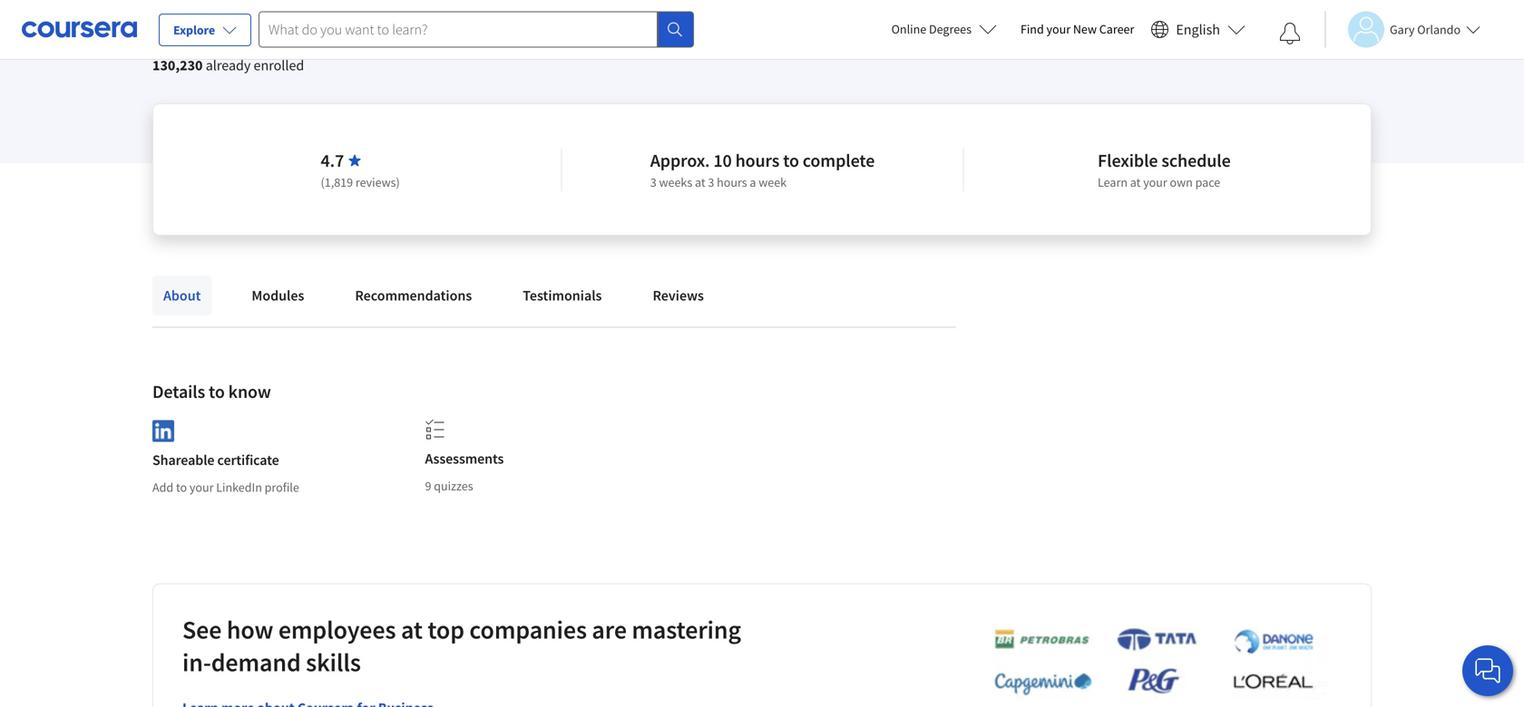 Task type: describe. For each thing, give the bounding box(es) containing it.
your inside flexible schedule learn at your own pace
[[1143, 174, 1168, 191]]

to for know
[[209, 381, 225, 403]]

online
[[892, 21, 927, 37]]

aid
[[366, 3, 382, 19]]

modules
[[252, 287, 304, 305]]

0 vertical spatial hours
[[736, 149, 780, 172]]

recommendations link
[[344, 276, 483, 316]]

1 vertical spatial hours
[[717, 174, 747, 191]]

nov
[[225, 14, 245, 28]]

learn
[[1098, 174, 1128, 191]]

approx.
[[650, 149, 710, 172]]

9
[[425, 478, 431, 495]]

4.7
[[321, 149, 344, 172]]

assessments
[[425, 450, 504, 468]]

know
[[228, 381, 271, 403]]

130,230
[[152, 56, 203, 74]]

see
[[182, 615, 222, 646]]

shareable certificate
[[152, 452, 279, 470]]

1 3 from the left
[[650, 174, 657, 191]]

add to your linkedin profile
[[152, 480, 299, 496]]

demand
[[211, 647, 301, 679]]

coursera image
[[22, 15, 137, 44]]

testimonials
[[523, 287, 602, 305]]

gary orlando
[[1390, 21, 1461, 38]]

see how employees at top companies are mastering in-demand skills
[[182, 615, 741, 679]]

english
[[1176, 20, 1220, 39]]

about link
[[152, 276, 212, 316]]

at for flexible schedule learn at your own pace
[[1130, 174, 1141, 191]]

available
[[386, 3, 434, 19]]

explore
[[173, 22, 215, 38]]

about
[[163, 287, 201, 305]]

2 3 from the left
[[708, 174, 714, 191]]

modules link
[[241, 276, 315, 316]]

pace
[[1196, 174, 1221, 191]]

already
[[206, 56, 251, 74]]

starts nov 16
[[193, 14, 259, 28]]

gary
[[1390, 21, 1415, 38]]

at inside approx. 10 hours to complete 3 weeks at 3 hours a week
[[695, 174, 706, 191]]

skills
[[306, 647, 361, 679]]

10
[[714, 149, 732, 172]]

coursera enterprise logos image
[[967, 628, 1330, 706]]

quizzes
[[434, 478, 473, 495]]

companies
[[469, 615, 587, 646]]

financial aid available
[[314, 3, 434, 19]]

flexible schedule learn at your own pace
[[1098, 149, 1231, 191]]

how
[[227, 615, 273, 646]]

a
[[750, 174, 756, 191]]

1 horizontal spatial your
[[1047, 21, 1071, 37]]

find your new career link
[[1012, 18, 1144, 41]]

starts nov 16 button
[[152, 0, 300, 40]]

english button
[[1144, 0, 1253, 59]]



Task type: locate. For each thing, give the bounding box(es) containing it.
weeks
[[659, 174, 693, 191]]

schedule
[[1162, 149, 1231, 172]]

financial
[[314, 3, 363, 19]]

1 vertical spatial to
[[209, 381, 225, 403]]

to up week
[[783, 149, 799, 172]]

hours
[[736, 149, 780, 172], [717, 174, 747, 191]]

add
[[152, 480, 173, 496]]

2 horizontal spatial at
[[1130, 174, 1141, 191]]

details
[[152, 381, 205, 403]]

online degrees
[[892, 21, 972, 37]]

your
[[1047, 21, 1071, 37], [1143, 174, 1168, 191], [190, 480, 214, 496]]

hours up a
[[736, 149, 780, 172]]

to inside approx. 10 hours to complete 3 weeks at 3 hours a week
[[783, 149, 799, 172]]

reviews
[[653, 287, 704, 305]]

linkedin
[[216, 480, 262, 496]]

1 vertical spatial your
[[1143, 174, 1168, 191]]

chat with us image
[[1474, 657, 1503, 686]]

3 down 10
[[708, 174, 714, 191]]

financial aid available button
[[314, 3, 434, 19]]

0 vertical spatial to
[[783, 149, 799, 172]]

(1,819
[[321, 174, 353, 191]]

0 horizontal spatial to
[[176, 480, 187, 496]]

complete
[[803, 149, 875, 172]]

at right "learn"
[[1130, 174, 1141, 191]]

0 vertical spatial your
[[1047, 21, 1071, 37]]

0 horizontal spatial at
[[401, 615, 423, 646]]

top
[[428, 615, 464, 646]]

your right find
[[1047, 21, 1071, 37]]

2 vertical spatial your
[[190, 480, 214, 496]]

reviews)
[[356, 174, 400, 191]]

0 horizontal spatial 3
[[650, 174, 657, 191]]

approx. 10 hours to complete 3 weeks at 3 hours a week
[[650, 149, 875, 191]]

certificate
[[217, 452, 279, 470]]

130,230 already enrolled
[[152, 56, 304, 74]]

to right add
[[176, 480, 187, 496]]

explore button
[[159, 14, 251, 46]]

2 vertical spatial to
[[176, 480, 187, 496]]

details to know
[[152, 381, 271, 403]]

degrees
[[929, 21, 972, 37]]

at inside flexible schedule learn at your own pace
[[1130, 174, 1141, 191]]

at inside the see how employees at top companies are mastering in-demand skills
[[401, 615, 423, 646]]

are
[[592, 615, 627, 646]]

at right weeks
[[695, 174, 706, 191]]

orlando
[[1418, 21, 1461, 38]]

3
[[650, 174, 657, 191], [708, 174, 714, 191]]

recommendations
[[355, 287, 472, 305]]

profile
[[265, 480, 299, 496]]

to left know at the bottom
[[209, 381, 225, 403]]

1 horizontal spatial at
[[695, 174, 706, 191]]

hours left a
[[717, 174, 747, 191]]

own
[[1170, 174, 1193, 191]]

find your new career
[[1021, 21, 1135, 37]]

find
[[1021, 21, 1044, 37]]

1 horizontal spatial to
[[209, 381, 225, 403]]

enrolled
[[254, 56, 304, 74]]

employees
[[278, 615, 396, 646]]

your down shareable certificate
[[190, 480, 214, 496]]

2 horizontal spatial to
[[783, 149, 799, 172]]

to for your
[[176, 480, 187, 496]]

career
[[1100, 21, 1135, 37]]

(1,819 reviews)
[[321, 174, 400, 191]]

None search field
[[259, 11, 694, 48]]

What do you want to learn? text field
[[259, 11, 658, 48]]

in-
[[182, 647, 211, 679]]

testimonials link
[[512, 276, 613, 316]]

reviews link
[[642, 276, 715, 316]]

gary orlando button
[[1325, 11, 1481, 48]]

show notifications image
[[1279, 23, 1301, 44]]

1 horizontal spatial 3
[[708, 174, 714, 191]]

mastering
[[632, 615, 741, 646]]

16
[[247, 14, 259, 28]]

week
[[759, 174, 787, 191]]

3 left weeks
[[650, 174, 657, 191]]

starts
[[193, 14, 223, 28]]

at left top
[[401, 615, 423, 646]]

at
[[695, 174, 706, 191], [1130, 174, 1141, 191], [401, 615, 423, 646]]

0 horizontal spatial your
[[190, 480, 214, 496]]

flexible
[[1098, 149, 1158, 172]]

your left own
[[1143, 174, 1168, 191]]

to
[[783, 149, 799, 172], [209, 381, 225, 403], [176, 480, 187, 496]]

2 horizontal spatial your
[[1143, 174, 1168, 191]]

online degrees button
[[877, 9, 1012, 49]]

9 quizzes
[[425, 478, 473, 495]]

shareable
[[152, 452, 215, 470]]

at for see how employees at top companies are mastering in-demand skills
[[401, 615, 423, 646]]

new
[[1073, 21, 1097, 37]]



Task type: vqa. For each thing, say whether or not it's contained in the screenshot.
The Email Me Info "button"
no



